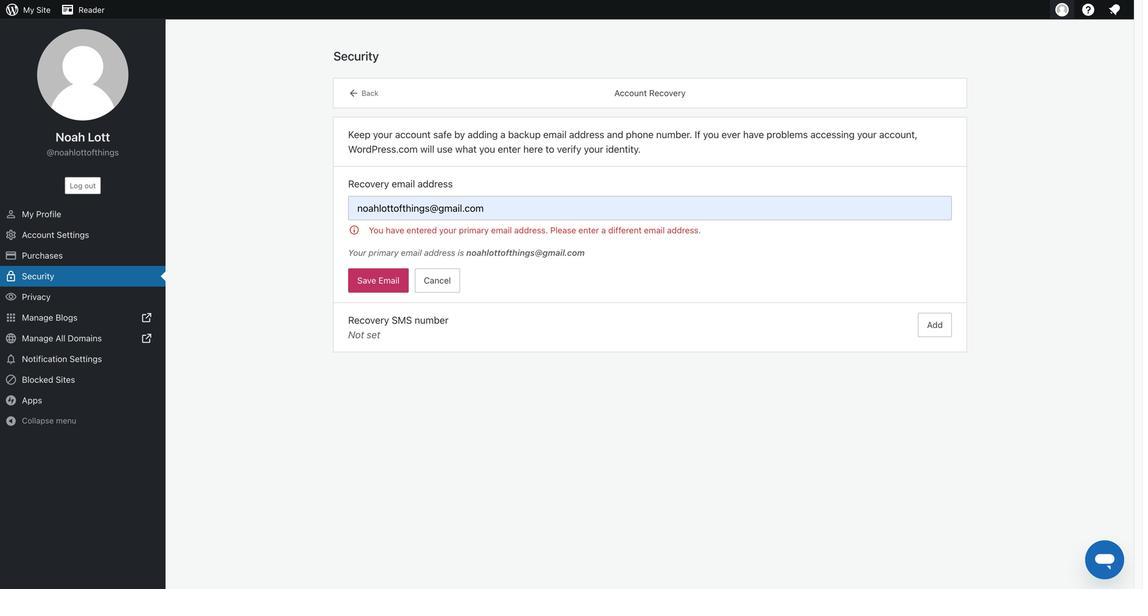Task type: describe. For each thing, give the bounding box(es) containing it.
email right the different
[[644, 225, 665, 235]]

visibility image
[[5, 291, 17, 303]]

enter inside keep your account safe by adding a backup email address and phone number. if you ever have problems accessing your account, wordpress.com will use what you enter here to verify your identity.
[[498, 143, 521, 155]]

address inside group
[[424, 248, 456, 258]]

to
[[546, 143, 555, 155]]

is
[[458, 248, 464, 258]]

add button
[[919, 313, 953, 337]]

sites
[[56, 375, 75, 385]]

different
[[609, 225, 642, 235]]

my profile image
[[1056, 3, 1070, 16]]

have inside group
[[386, 225, 405, 235]]

log out
[[70, 182, 96, 190]]

account recovery
[[615, 88, 686, 98]]

site
[[36, 5, 51, 14]]

account settings link
[[0, 225, 166, 245]]

adding
[[468, 129, 498, 140]]

save email button
[[348, 269, 409, 293]]

1 horizontal spatial you
[[704, 129, 720, 140]]

noah lott @ noahlottofthings
[[47, 130, 119, 157]]

manage blogs link
[[0, 308, 166, 328]]

manage for manage all domains
[[22, 333, 53, 344]]

use
[[437, 143, 453, 155]]

you have entered your primary email address. please enter a different email address.
[[369, 225, 701, 235]]

verify
[[557, 143, 582, 155]]

manage all domains
[[22, 333, 102, 344]]

0 horizontal spatial you
[[480, 143, 496, 155]]

enter inside group
[[579, 225, 599, 235]]

account for account recovery
[[615, 88, 647, 98]]

entered
[[407, 225, 437, 235]]

reader link
[[55, 0, 110, 19]]

here
[[524, 143, 543, 155]]

set
[[367, 329, 380, 341]]

settings image
[[5, 229, 17, 241]]

1 vertical spatial address
[[418, 178, 453, 190]]

security link
[[0, 266, 166, 287]]

email down entered
[[401, 248, 422, 258]]

my profile link
[[0, 204, 166, 225]]

cancel
[[424, 276, 451, 286]]

back
[[362, 89, 379, 97]]

your
[[348, 248, 366, 258]]

save email
[[358, 276, 400, 286]]

blocked sites
[[22, 375, 75, 385]]

1 vertical spatial security
[[22, 271, 54, 281]]

privacy link
[[0, 287, 166, 308]]

keep
[[348, 129, 371, 140]]

cancel button
[[415, 269, 460, 293]]

out
[[85, 182, 96, 190]]

will
[[421, 143, 435, 155]]

by
[[455, 129, 465, 140]]

accessing
[[811, 129, 855, 140]]

purchases link
[[0, 245, 166, 266]]

lock image
[[5, 270, 17, 283]]

number.
[[657, 129, 693, 140]]

email
[[379, 276, 400, 286]]

wordpress.com
[[348, 143, 418, 155]]

identity.
[[606, 143, 641, 155]]

manage all domains link
[[0, 328, 166, 349]]

menu
[[56, 416, 76, 425]]

your left the account,
[[858, 129, 877, 140]]

notification
[[22, 354, 67, 364]]

settings for account settings
[[57, 230, 89, 240]]

a inside group
[[602, 225, 606, 235]]

noah lott image
[[37, 29, 129, 121]]

blocked sites link
[[0, 370, 166, 390]]

address inside keep your account safe by adding a backup email address and phone number. if you ever have problems accessing your account, wordpress.com will use what you enter here to verify your identity.
[[569, 129, 605, 140]]



Task type: vqa. For each thing, say whether or not it's contained in the screenshot.
the topmost Task complete icon
no



Task type: locate. For each thing, give the bounding box(es) containing it.
email up noahlottofthings@gmail.com
[[491, 225, 512, 235]]

log out button
[[65, 177, 101, 194]]

email up the to
[[544, 129, 567, 140]]

1 vertical spatial settings
[[70, 354, 102, 364]]

recovery up set
[[348, 315, 389, 326]]

back link
[[348, 85, 379, 101]]

recovery sms number not set
[[348, 315, 449, 341]]

primary
[[459, 225, 489, 235], [369, 248, 399, 258]]

1 horizontal spatial security
[[334, 49, 379, 63]]

group
[[348, 196, 953, 259]]

email down wordpress.com at the top left of the page
[[392, 178, 415, 190]]

1 horizontal spatial address.
[[668, 225, 701, 235]]

recovery email address
[[348, 178, 453, 190]]

not
[[348, 329, 364, 341]]

1 vertical spatial enter
[[579, 225, 599, 235]]

address.
[[515, 225, 548, 235], [668, 225, 701, 235]]

email inside keep your account safe by adding a backup email address and phone number. if you ever have problems accessing your account, wordpress.com will use what you enter here to verify your identity.
[[544, 129, 567, 140]]

0 vertical spatial have
[[744, 129, 765, 140]]

apps link
[[0, 390, 166, 411]]

you right if
[[704, 129, 720, 140]]

domains
[[68, 333, 102, 344]]

your
[[373, 129, 393, 140], [858, 129, 877, 140], [584, 143, 604, 155], [439, 225, 457, 235]]

manage for manage blogs
[[22, 313, 53, 323]]

account,
[[880, 129, 918, 140]]

enter down backup on the top of the page
[[498, 143, 521, 155]]

address down will
[[418, 178, 453, 190]]

you
[[369, 225, 384, 235]]

your right verify
[[584, 143, 604, 155]]

a inside keep your account safe by adding a backup email address and phone number. if you ever have problems accessing your account, wordpress.com will use what you enter here to verify your identity.
[[501, 129, 506, 140]]

your inside group
[[439, 225, 457, 235]]

what
[[456, 143, 477, 155]]

your right entered
[[439, 225, 457, 235]]

1 horizontal spatial a
[[602, 225, 606, 235]]

security up the privacy
[[22, 271, 54, 281]]

have inside keep your account safe by adding a backup email address and phone number. if you ever have problems accessing your account, wordpress.com will use what you enter here to verify your identity.
[[744, 129, 765, 140]]

my right person image
[[22, 209, 34, 219]]

notification settings
[[22, 354, 102, 364]]

phone
[[626, 129, 654, 140]]

my for my profile
[[22, 209, 34, 219]]

all
[[56, 333, 65, 344]]

my for my site
[[23, 5, 34, 14]]

account
[[395, 129, 431, 140]]

recovery down wordpress.com at the top left of the page
[[348, 178, 389, 190]]

my profile
[[22, 209, 61, 219]]

None text field
[[348, 196, 953, 220]]

save
[[358, 276, 376, 286]]

help image
[[1082, 2, 1096, 17]]

0 vertical spatial manage
[[22, 313, 53, 323]]

noahlottofthings@gmail.com
[[467, 248, 585, 258]]

1 horizontal spatial account
[[615, 88, 647, 98]]

0 vertical spatial a
[[501, 129, 506, 140]]

noah
[[56, 130, 85, 144]]

collapse menu
[[22, 416, 76, 425]]

0 vertical spatial enter
[[498, 143, 521, 155]]

2 manage from the top
[[22, 333, 53, 344]]

a
[[501, 129, 506, 140], [602, 225, 606, 235]]

address up verify
[[569, 129, 605, 140]]

2 vertical spatial recovery
[[348, 315, 389, 326]]

primary down you
[[369, 248, 399, 258]]

purchases
[[22, 251, 63, 261]]

account
[[615, 88, 647, 98], [22, 230, 54, 240]]

email
[[544, 129, 567, 140], [392, 178, 415, 190], [491, 225, 512, 235], [644, 225, 665, 235], [401, 248, 422, 258]]

account up 'phone'
[[615, 88, 647, 98]]

0 vertical spatial recovery
[[650, 88, 686, 98]]

keep your account safe by adding a backup email address and phone number. if you ever have problems accessing your account, wordpress.com will use what you enter here to verify your identity.
[[348, 129, 918, 155]]

privacy
[[22, 292, 51, 302]]

account inside security main content
[[615, 88, 647, 98]]

recovery up number.
[[650, 88, 686, 98]]

manage your notifications image
[[1108, 2, 1123, 17]]

1 horizontal spatial have
[[744, 129, 765, 140]]

1 vertical spatial a
[[602, 225, 606, 235]]

my site link
[[0, 0, 55, 19]]

0 horizontal spatial enter
[[498, 143, 521, 155]]

primary up your primary email address is noahlottofthings@gmail.com
[[459, 225, 489, 235]]

blogs
[[56, 313, 78, 323]]

apps
[[22, 396, 42, 406]]

have
[[744, 129, 765, 140], [386, 225, 405, 235]]

0 horizontal spatial have
[[386, 225, 405, 235]]

settings down my profile link
[[57, 230, 89, 240]]

security inside main content
[[334, 49, 379, 63]]

2 address. from the left
[[668, 225, 701, 235]]

0 horizontal spatial account
[[22, 230, 54, 240]]

ever
[[722, 129, 741, 140]]

1 vertical spatial account
[[22, 230, 54, 240]]

0 horizontal spatial security
[[22, 271, 54, 281]]

reader
[[79, 5, 105, 14]]

recovery inside recovery sms number not set
[[348, 315, 389, 326]]

0 vertical spatial my
[[23, 5, 34, 14]]

noahlottofthings
[[54, 147, 119, 157]]

add
[[928, 320, 943, 330]]

credit_card image
[[5, 250, 17, 262]]

2 vertical spatial address
[[424, 248, 456, 258]]

1 vertical spatial you
[[480, 143, 496, 155]]

blocked
[[22, 375, 53, 385]]

group containing you have entered your primary email address. please enter a different email address.
[[348, 196, 953, 259]]

1 address. from the left
[[515, 225, 548, 235]]

a right adding
[[501, 129, 506, 140]]

0 vertical spatial settings
[[57, 230, 89, 240]]

problems
[[767, 129, 808, 140]]

settings for notification settings
[[70, 354, 102, 364]]

address left is
[[424, 248, 456, 258]]

backup
[[508, 129, 541, 140]]

my left site
[[23, 5, 34, 14]]

language image
[[5, 333, 17, 345]]

security
[[334, 49, 379, 63], [22, 271, 54, 281]]

collapse menu link
[[0, 411, 166, 431]]

a left the different
[[602, 225, 606, 235]]

0 vertical spatial address
[[569, 129, 605, 140]]

0 horizontal spatial a
[[501, 129, 506, 140]]

manage blogs
[[22, 313, 78, 323]]

1 horizontal spatial primary
[[459, 225, 489, 235]]

recovery for recovery sms number not set
[[348, 315, 389, 326]]

block image
[[5, 374, 17, 386]]

address. up noahlottofthings@gmail.com
[[515, 225, 548, 235]]

and
[[607, 129, 624, 140]]

number
[[415, 315, 449, 326]]

group inside security main content
[[348, 196, 953, 259]]

lott
[[88, 130, 110, 144]]

manage up notification
[[22, 333, 53, 344]]

your up wordpress.com at the top left of the page
[[373, 129, 393, 140]]

please
[[551, 225, 577, 235]]

0 horizontal spatial address.
[[515, 225, 548, 235]]

sms
[[392, 315, 412, 326]]

security main content
[[334, 48, 967, 352]]

safe
[[434, 129, 452, 140]]

if
[[695, 129, 701, 140]]

recovery for recovery email address
[[348, 178, 389, 190]]

notification settings link
[[0, 349, 166, 370]]

1 manage from the top
[[22, 313, 53, 323]]

1 horizontal spatial enter
[[579, 225, 599, 235]]

0 horizontal spatial primary
[[369, 248, 399, 258]]

account settings
[[22, 230, 89, 240]]

notifications image
[[5, 353, 17, 365]]

my
[[23, 5, 34, 14], [22, 209, 34, 219]]

1 vertical spatial recovery
[[348, 178, 389, 190]]

have right 'ever'
[[744, 129, 765, 140]]

collapse
[[22, 416, 54, 425]]

settings inside "link"
[[57, 230, 89, 240]]

profile
[[36, 209, 61, 219]]

address
[[569, 129, 605, 140], [418, 178, 453, 190], [424, 248, 456, 258]]

my site
[[23, 5, 51, 14]]

security up back link
[[334, 49, 379, 63]]

apps image
[[5, 312, 17, 324]]

you down adding
[[480, 143, 496, 155]]

settings
[[57, 230, 89, 240], [70, 354, 102, 364]]

0 vertical spatial you
[[704, 129, 720, 140]]

0 vertical spatial primary
[[459, 225, 489, 235]]

0 vertical spatial account
[[615, 88, 647, 98]]

settings down domains
[[70, 354, 102, 364]]

my inside "link"
[[23, 5, 34, 14]]

have right you
[[386, 225, 405, 235]]

you
[[704, 129, 720, 140], [480, 143, 496, 155]]

person image
[[5, 208, 17, 220]]

manage
[[22, 313, 53, 323], [22, 333, 53, 344]]

enter
[[498, 143, 521, 155], [579, 225, 599, 235]]

0 vertical spatial security
[[334, 49, 379, 63]]

account inside "link"
[[22, 230, 54, 240]]

1 vertical spatial primary
[[369, 248, 399, 258]]

log
[[70, 182, 83, 190]]

account for account settings
[[22, 230, 54, 240]]

1 vertical spatial manage
[[22, 333, 53, 344]]

address. right the different
[[668, 225, 701, 235]]

your primary email address is noahlottofthings@gmail.com
[[348, 248, 585, 258]]

1 vertical spatial have
[[386, 225, 405, 235]]

1 vertical spatial my
[[22, 209, 34, 219]]

none text field inside security main content
[[348, 196, 953, 220]]

recovery
[[650, 88, 686, 98], [348, 178, 389, 190], [348, 315, 389, 326]]

@
[[47, 147, 54, 157]]

manage down the privacy
[[22, 313, 53, 323]]

enter right the please
[[579, 225, 599, 235]]

account down my profile
[[22, 230, 54, 240]]



